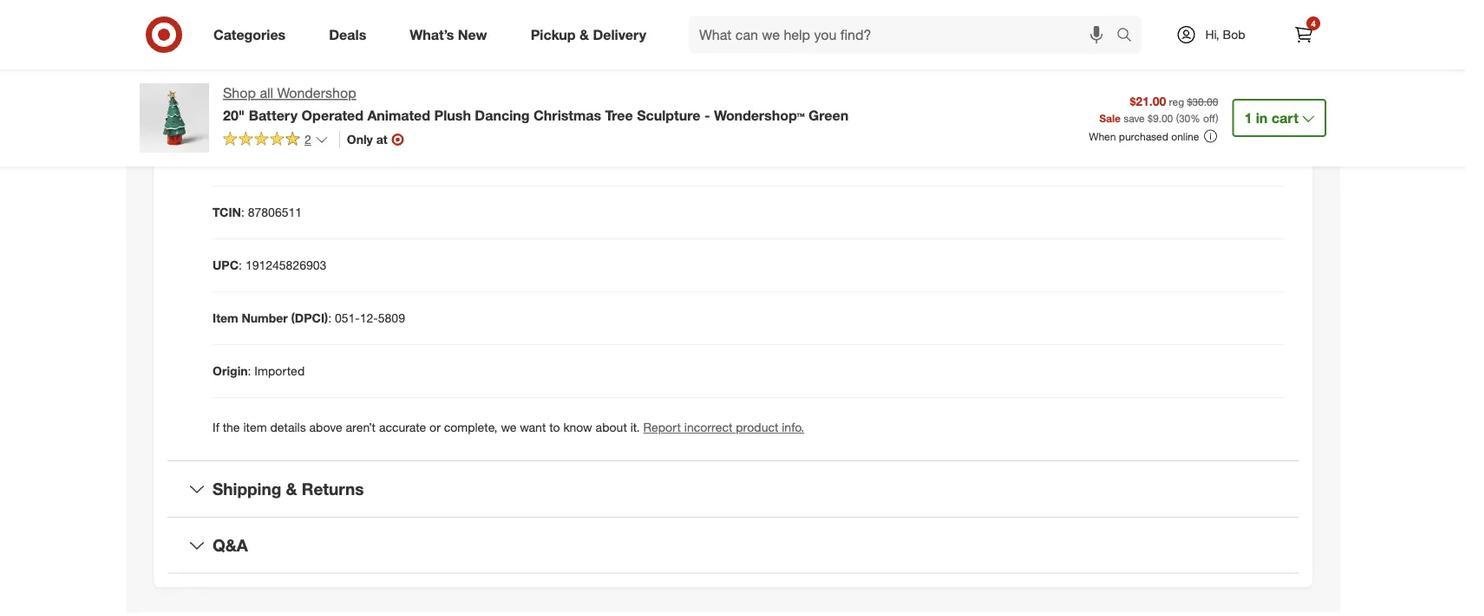 Task type: describe. For each thing, give the bounding box(es) containing it.
want
[[520, 420, 546, 435]]

only at
[[347, 132, 388, 147]]

20"
[[223, 107, 245, 124]]

if the item details above aren't accurate or complete, we want to know about it. report incorrect product info.
[[213, 420, 804, 435]]

$
[[1148, 111, 1153, 124]]

shop
[[223, 85, 256, 102]]

-
[[704, 107, 710, 124]]

what's new link
[[395, 16, 509, 54]]

dancing
[[475, 107, 530, 124]]

hi, bob
[[1206, 27, 1246, 42]]

What can we help you find? suggestions appear below search field
[[689, 16, 1121, 54]]

12-
[[360, 311, 378, 326]]

know
[[563, 420, 592, 435]]

wondershop™
[[714, 107, 805, 124]]

to
[[549, 420, 560, 435]]

2 link
[[223, 131, 329, 151]]

what's
[[410, 26, 454, 43]]

we
[[501, 420, 517, 435]]

shipping & returns
[[213, 479, 364, 499]]

when purchased online
[[1089, 130, 1199, 143]]

details
[[270, 420, 306, 435]]

%
[[1191, 111, 1200, 124]]

about
[[596, 420, 627, 435]]

the
[[223, 420, 240, 435]]

material:
[[213, 99, 263, 114]]

alkaline,
[[291, 152, 336, 167]]

: for imported
[[248, 364, 251, 379]]

& for pickup
[[580, 26, 589, 43]]

only
[[347, 132, 373, 147]]

new
[[458, 26, 487, 43]]

3
[[262, 152, 269, 167]]

battery: 3 aa alkaline, required, included
[[213, 152, 442, 167]]

upc
[[213, 258, 239, 273]]

report incorrect product info. button
[[643, 419, 804, 436]]

pickup
[[531, 26, 576, 43]]

online
[[1172, 130, 1199, 143]]

imported
[[255, 364, 305, 379]]

shop all wondershop 20" battery operated animated plush dancing christmas tree sculpture - wondershop™ green
[[223, 85, 849, 124]]

(dpci)
[[291, 311, 328, 326]]

9.00
[[1153, 111, 1173, 124]]

in
[[1256, 109, 1268, 126]]

wondershop
[[277, 85, 356, 102]]

above
[[309, 420, 342, 435]]

051-
[[335, 311, 360, 326]]

complete,
[[444, 420, 498, 435]]

number
[[242, 311, 288, 326]]

purchased
[[1119, 130, 1169, 143]]

origin
[[213, 364, 248, 379]]

shipping & returns button
[[167, 462, 1299, 517]]

or
[[430, 420, 441, 435]]

required,
[[340, 152, 392, 167]]

all
[[260, 85, 273, 102]]

when
[[1089, 130, 1116, 143]]

at
[[376, 132, 388, 147]]

accurate
[[379, 420, 426, 435]]

hi,
[[1206, 27, 1220, 42]]

: for 191245826903
[[239, 258, 242, 273]]

search button
[[1109, 16, 1151, 57]]



Task type: locate. For each thing, give the bounding box(es) containing it.
: left 191245826903
[[239, 258, 242, 273]]

tcin : 87806511
[[213, 205, 302, 220]]

battery:
[[213, 152, 259, 167]]

material: plaster
[[213, 99, 304, 114]]

categories
[[213, 26, 286, 43]]

4
[[1311, 18, 1316, 29]]

2
[[305, 132, 311, 147]]

product
[[736, 420, 779, 435]]

incorrect
[[684, 420, 733, 435]]

reg
[[1169, 95, 1184, 108]]

& inside pickup & delivery link
[[580, 26, 589, 43]]

aren't
[[346, 420, 376, 435]]

& left 'returns' at left
[[286, 479, 297, 499]]

$30.00
[[1187, 95, 1218, 108]]

sale
[[1099, 111, 1121, 124]]

& inside shipping & returns "dropdown button"
[[286, 479, 297, 499]]

aa
[[272, 152, 288, 167]]

deals link
[[314, 16, 388, 54]]

pickup & delivery link
[[516, 16, 668, 54]]

0 horizontal spatial &
[[286, 479, 297, 499]]

if
[[213, 420, 219, 435]]

included
[[395, 152, 442, 167]]

1 vertical spatial &
[[286, 479, 297, 499]]

191245826903
[[245, 258, 326, 273]]

info.
[[782, 420, 804, 435]]

1
[[1245, 109, 1252, 126]]

5809
[[378, 311, 405, 326]]

plush
[[434, 107, 471, 124]]

delivery
[[593, 26, 646, 43]]

pickup & delivery
[[531, 26, 646, 43]]

: left imported
[[248, 364, 251, 379]]

report
[[643, 420, 681, 435]]

)
[[1216, 111, 1218, 124]]

$21.00
[[1130, 93, 1166, 109]]

& right pickup
[[580, 26, 589, 43]]

item
[[243, 420, 267, 435]]

30
[[1179, 111, 1191, 124]]

animated
[[367, 107, 430, 124]]

: left the 051-
[[328, 311, 332, 326]]

0 vertical spatial &
[[580, 26, 589, 43]]

categories link
[[199, 16, 307, 54]]

1 in cart for 20" battery operated animated plush dancing christmas tree sculpture - wondershop™ green element
[[1245, 109, 1299, 126]]

christmas
[[534, 107, 601, 124]]

off
[[1203, 111, 1216, 124]]

battery
[[249, 107, 298, 124]]

deals
[[329, 26, 366, 43]]

4 link
[[1285, 16, 1323, 54]]

search
[[1109, 28, 1151, 45]]

bob
[[1223, 27, 1246, 42]]

q&a
[[213, 535, 248, 555]]

origin : imported
[[213, 364, 305, 379]]

it.
[[631, 420, 640, 435]]

sculpture
[[637, 107, 701, 124]]

1 horizontal spatial &
[[580, 26, 589, 43]]

87806511
[[248, 205, 302, 220]]

tree
[[605, 107, 633, 124]]

item
[[213, 311, 238, 326]]

: left 87806511
[[241, 205, 245, 220]]

upc : 191245826903
[[213, 258, 326, 273]]

& for shipping
[[286, 479, 297, 499]]

operated
[[301, 107, 363, 124]]

green
[[809, 107, 849, 124]]

shipping
[[213, 479, 281, 499]]

returns
[[302, 479, 364, 499]]

q&a button
[[167, 518, 1299, 573]]

: for 87806511
[[241, 205, 245, 220]]

item number (dpci) : 051-12-5809
[[213, 311, 405, 326]]

(
[[1176, 111, 1179, 124]]

tcin
[[213, 205, 241, 220]]

cart
[[1272, 109, 1299, 126]]

$21.00 reg $30.00 sale save $ 9.00 ( 30 % off )
[[1099, 93, 1218, 124]]

:
[[241, 205, 245, 220], [239, 258, 242, 273], [328, 311, 332, 326], [248, 364, 251, 379]]

plaster
[[266, 99, 304, 114]]

1 in cart
[[1245, 109, 1299, 126]]

image of 20" battery operated animated plush dancing christmas tree sculpture - wondershop™ green image
[[140, 83, 209, 153]]

save
[[1124, 111, 1145, 124]]

&
[[580, 26, 589, 43], [286, 479, 297, 499]]



Task type: vqa. For each thing, say whether or not it's contained in the screenshot.
"Coffee" to the middle
no



